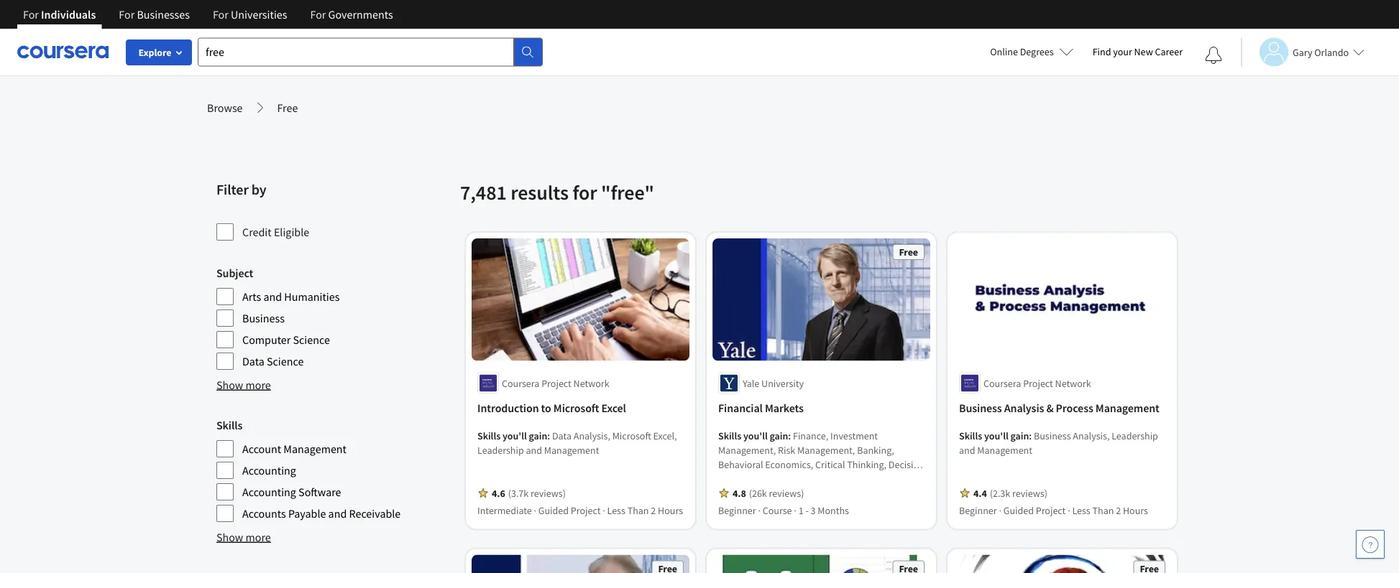 Task type: locate. For each thing, give the bounding box(es) containing it.
2 horizontal spatial you'll
[[985, 430, 1009, 443]]

finance,
[[793, 430, 829, 443]]

and down the regulations
[[826, 487, 842, 500]]

skills up account on the bottom of page
[[216, 419, 243, 433]]

gain up the risk
[[770, 430, 789, 443]]

degrees
[[1020, 45, 1054, 58]]

find
[[1093, 45, 1111, 58]]

analysis, down the introduction to microsoft excel link
[[574, 430, 611, 443]]

show more button down accounts
[[216, 529, 271, 547]]

data inside 'subject' group
[[242, 355, 265, 369]]

1 vertical spatial microsoft
[[613, 430, 651, 443]]

1 2 from the left
[[651, 504, 656, 517]]

: up the risk
[[789, 430, 791, 443]]

and inside data analysis, microsoft excel, leadership and management
[[526, 444, 542, 457]]

1 horizontal spatial coursera project network
[[984, 377, 1091, 390]]

2 skills you'll gain : from the left
[[719, 430, 793, 443]]

2 2 from the left
[[1116, 504, 1121, 517]]

1 horizontal spatial microsoft
[[613, 430, 651, 443]]

hours for business analysis & process management
[[1123, 504, 1149, 517]]

1 horizontal spatial business
[[959, 402, 1002, 416]]

credit
[[242, 225, 272, 240]]

2 reviews) from the left
[[769, 487, 804, 500]]

0 horizontal spatial management,
[[719, 444, 776, 457]]

3
[[811, 504, 816, 517]]

you'll down analysis
[[985, 430, 1009, 443]]

for for businesses
[[119, 7, 135, 22]]

intermediate · guided project · less than 2 hours
[[478, 504, 683, 517]]

than for process
[[1093, 504, 1114, 517]]

2 coursera from the left
[[984, 377, 1022, 390]]

you'll down financial markets
[[744, 430, 768, 443]]

for
[[23, 7, 39, 22], [119, 7, 135, 22], [213, 7, 229, 22], [310, 7, 326, 22]]

accounting for accounting software
[[242, 485, 296, 500]]

for left universities
[[213, 7, 229, 22]]

1 horizontal spatial free
[[899, 246, 918, 259]]

for left governments
[[310, 7, 326, 22]]

show notifications image
[[1205, 47, 1223, 64]]

for for universities
[[213, 7, 229, 22]]

skills
[[216, 419, 243, 433], [478, 430, 501, 443], [719, 430, 742, 443], [959, 430, 983, 443]]

2 than from the left
[[1093, 504, 1114, 517]]

2 network from the left
[[1056, 377, 1091, 390]]

science for data science
[[267, 355, 304, 369]]

less for excel
[[607, 504, 626, 517]]

2 accounting from the top
[[242, 485, 296, 500]]

more down accounts
[[246, 531, 271, 545]]

0 vertical spatial show more button
[[216, 377, 271, 394]]

1 vertical spatial science
[[267, 355, 304, 369]]

2 vertical spatial leadership
[[778, 487, 824, 500]]

skills down financial
[[719, 430, 742, 443]]

show more button for accounts
[[216, 529, 271, 547]]

more down the data science
[[246, 378, 271, 393]]

0 horizontal spatial guided
[[539, 504, 569, 517]]

1 vertical spatial show more button
[[216, 529, 271, 547]]

reviews) right '(3.7k'
[[531, 487, 566, 500]]

1 vertical spatial show
[[216, 531, 243, 545]]

explore
[[138, 46, 172, 59]]

show
[[216, 378, 243, 393], [216, 531, 243, 545]]

: down analysis
[[1029, 430, 1032, 443]]

1 more from the top
[[246, 378, 271, 393]]

3 gain from the left
[[1011, 430, 1029, 443]]

2 gain from the left
[[770, 430, 789, 443]]

1 coursera from the left
[[502, 377, 540, 390]]

1 vertical spatial business
[[959, 402, 1002, 416]]

management, up "behavioral"
[[719, 444, 776, 457]]

0 horizontal spatial less
[[607, 504, 626, 517]]

business for business analysis & process management
[[959, 402, 1002, 416]]

show more down the data science
[[216, 378, 271, 393]]

1 horizontal spatial network
[[1056, 377, 1091, 390]]

reviews)
[[531, 487, 566, 500], [769, 487, 804, 500], [1013, 487, 1048, 500]]

and inside skills group
[[328, 507, 347, 521]]

0 vertical spatial science
[[293, 333, 330, 347]]

1 reviews) from the left
[[531, 487, 566, 500]]

find your new career link
[[1086, 43, 1190, 61]]

1 horizontal spatial skills you'll gain :
[[719, 430, 793, 443]]

skills you'll gain : down introduction at the bottom
[[478, 430, 552, 443]]

2 show more button from the top
[[216, 529, 271, 547]]

2 less from the left
[[1073, 504, 1091, 517]]

and down "thinking,"
[[855, 473, 871, 486]]

receivable
[[349, 507, 401, 521]]

-
[[806, 504, 809, 517]]

0 horizontal spatial than
[[628, 504, 649, 517]]

What do you want to learn? text field
[[198, 38, 514, 67]]

coursera up introduction at the bottom
[[502, 377, 540, 390]]

0 vertical spatial accounting
[[242, 464, 296, 478]]

hours
[[658, 504, 683, 517], [1123, 504, 1149, 517]]

beginner down the "4.4"
[[959, 504, 997, 517]]

1 horizontal spatial :
[[789, 430, 791, 443]]

financial markets link
[[719, 400, 925, 417]]

skills you'll gain : down analysis
[[959, 430, 1034, 443]]

1 horizontal spatial coursera
[[984, 377, 1022, 390]]

4 · from the left
[[794, 504, 797, 517]]

yale
[[743, 377, 760, 390]]

skills up the "4.4"
[[959, 430, 983, 443]]

1 beginner from the left
[[719, 504, 756, 517]]

business left analysis
[[959, 402, 1002, 416]]

project up introduction to microsoft excel
[[542, 377, 572, 390]]

: down to
[[548, 430, 550, 443]]

gain down to
[[529, 430, 548, 443]]

project down 4.4 (2.3k reviews)
[[1036, 504, 1066, 517]]

months
[[818, 504, 849, 517]]

1 horizontal spatial you'll
[[744, 430, 768, 443]]

0 vertical spatial show more
[[216, 378, 271, 393]]

network
[[574, 377, 610, 390], [1056, 377, 1091, 390]]

0 horizontal spatial microsoft
[[554, 402, 599, 416]]

coursera project network
[[502, 377, 610, 390], [984, 377, 1091, 390]]

1 : from the left
[[548, 430, 550, 443]]

by
[[251, 181, 266, 199]]

1 horizontal spatial gain
[[770, 430, 789, 443]]

account management
[[242, 442, 347, 457]]

individuals
[[41, 7, 96, 22]]

analysis, inside business analysis, leadership and management
[[1073, 430, 1110, 443]]

management
[[1096, 402, 1160, 416], [284, 442, 347, 457], [544, 444, 599, 457], [978, 444, 1033, 457], [844, 487, 900, 500]]

banner navigation
[[12, 0, 405, 29]]

critical
[[816, 458, 845, 471]]

skills for financial markets
[[719, 430, 742, 443]]

1 show from the top
[[216, 378, 243, 393]]

4.8 (26k reviews)
[[733, 487, 804, 500]]

1 horizontal spatial analysis,
[[1073, 430, 1110, 443]]

guided down 4.4 (2.3k reviews)
[[1004, 504, 1034, 517]]

network for process
[[1056, 377, 1091, 390]]

reviews) up beginner · guided project · less than 2 hours in the right bottom of the page
[[1013, 487, 1048, 500]]

2
[[651, 504, 656, 517], [1116, 504, 1121, 517]]

and down to
[[526, 444, 542, 457]]

coursera up analysis
[[984, 377, 1022, 390]]

0 horizontal spatial network
[[574, 377, 610, 390]]

1 vertical spatial free
[[899, 246, 918, 259]]

accounting down account on the bottom of page
[[242, 464, 296, 478]]

leadership inside data analysis, microsoft excel, leadership and management
[[478, 444, 524, 457]]

1 vertical spatial accounting
[[242, 485, 296, 500]]

reviews) for to
[[531, 487, 566, 500]]

microsoft right to
[[554, 402, 599, 416]]

None search field
[[198, 38, 543, 67]]

markets
[[765, 402, 804, 416]]

1 horizontal spatial less
[[1073, 504, 1091, 517]]

0 horizontal spatial :
[[548, 430, 550, 443]]

for for governments
[[310, 7, 326, 22]]

management right process
[[1096, 402, 1160, 416]]

data for science
[[242, 355, 265, 369]]

show more for data science
[[216, 378, 271, 393]]

for left businesses
[[119, 7, 135, 22]]

business for business
[[242, 311, 285, 326]]

1 horizontal spatial management,
[[798, 444, 855, 457]]

skills you'll gain : down financial markets
[[719, 430, 793, 443]]

skills down introduction at the bottom
[[478, 430, 501, 443]]

1 skills you'll gain : from the left
[[478, 430, 552, 443]]

1 than from the left
[[628, 504, 649, 517]]

1 show more from the top
[[216, 378, 271, 393]]

network up process
[[1056, 377, 1091, 390]]

show down accounts
[[216, 531, 243, 545]]

2 guided from the left
[[1004, 504, 1034, 517]]

0 horizontal spatial coursera
[[502, 377, 540, 390]]

1
[[799, 504, 804, 517]]

2 analysis, from the left
[[1073, 430, 1110, 443]]

1 analysis, from the left
[[574, 430, 611, 443]]

browse
[[207, 101, 243, 115]]

less
[[607, 504, 626, 517], [1073, 504, 1091, 517]]

0 horizontal spatial 2
[[651, 504, 656, 517]]

accounting up accounts
[[242, 485, 296, 500]]

guided for analysis
[[1004, 504, 1034, 517]]

0 horizontal spatial business
[[242, 311, 285, 326]]

microsoft
[[554, 402, 599, 416], [613, 430, 651, 443]]

0 horizontal spatial you'll
[[503, 430, 527, 443]]

"free"
[[601, 180, 654, 205]]

skills for introduction to microsoft excel
[[478, 430, 501, 443]]

2 horizontal spatial skills you'll gain :
[[959, 430, 1034, 443]]

2 horizontal spatial :
[[1029, 430, 1032, 443]]

2 horizontal spatial gain
[[1011, 430, 1029, 443]]

3 reviews) from the left
[[1013, 487, 1048, 500]]

reviews) for markets
[[769, 487, 804, 500]]

gain down analysis
[[1011, 430, 1029, 443]]

1 network from the left
[[574, 377, 610, 390]]

business
[[242, 311, 285, 326], [959, 402, 1002, 416], [1034, 430, 1071, 443]]

analysis, for excel
[[574, 430, 611, 443]]

3 for from the left
[[213, 7, 229, 22]]

management down "thinking,"
[[844, 487, 900, 500]]

1 horizontal spatial 2
[[1116, 504, 1121, 517]]

and right the arts
[[264, 290, 282, 304]]

2 show from the top
[[216, 531, 243, 545]]

reviews) down the innovation,
[[769, 487, 804, 500]]

2 horizontal spatial business
[[1034, 430, 1071, 443]]

5 · from the left
[[999, 504, 1002, 517]]

analysis, down process
[[1073, 430, 1110, 443]]

1 horizontal spatial beginner
[[959, 504, 997, 517]]

2 beginner from the left
[[959, 504, 997, 517]]

0 horizontal spatial analysis,
[[574, 430, 611, 443]]

1 less from the left
[[607, 504, 626, 517]]

1 you'll from the left
[[503, 430, 527, 443]]

skills inside skills group
[[216, 419, 243, 433]]

accounting for accounting
[[242, 464, 296, 478]]

1 horizontal spatial leadership
[[778, 487, 824, 500]]

coursera project network up &
[[984, 377, 1091, 390]]

2 hours from the left
[[1123, 504, 1149, 517]]

management, up critical on the bottom of the page
[[798, 444, 855, 457]]

and down software
[[328, 507, 347, 521]]

beginner · course · 1 - 3 months
[[719, 504, 849, 517]]

2 coursera project network from the left
[[984, 377, 1091, 390]]

coursera
[[502, 377, 540, 390], [984, 377, 1022, 390]]

0 vertical spatial show
[[216, 378, 243, 393]]

0 horizontal spatial reviews)
[[531, 487, 566, 500]]

,
[[773, 487, 776, 500]]

0 vertical spatial data
[[242, 355, 265, 369]]

beginner down '4.8'
[[719, 504, 756, 517]]

1 horizontal spatial hours
[[1123, 504, 1149, 517]]

microsoft inside data analysis, microsoft excel, leadership and management
[[613, 430, 651, 443]]

than
[[628, 504, 649, 517], [1093, 504, 1114, 517]]

1 coursera project network from the left
[[502, 377, 610, 390]]

0 horizontal spatial free
[[277, 101, 298, 115]]

1 hours from the left
[[658, 504, 683, 517]]

subject group
[[216, 265, 452, 371]]

innovation,
[[753, 473, 801, 486]]

1 horizontal spatial guided
[[1004, 504, 1034, 517]]

2 more from the top
[[246, 531, 271, 545]]

2 horizontal spatial reviews)
[[1013, 487, 1048, 500]]

data down introduction to microsoft excel
[[552, 430, 572, 443]]

0 horizontal spatial gain
[[529, 430, 548, 443]]

0 horizontal spatial data
[[242, 355, 265, 369]]

beginner
[[719, 504, 756, 517], [959, 504, 997, 517]]

business for business analysis, leadership and management
[[1034, 430, 1071, 443]]

0 horizontal spatial leadership
[[478, 444, 524, 457]]

management up software
[[284, 442, 347, 457]]

1 guided from the left
[[539, 504, 569, 517]]

1 vertical spatial more
[[246, 531, 271, 545]]

data down 'computer' in the left bottom of the page
[[242, 355, 265, 369]]

2 show more from the top
[[216, 531, 271, 545]]

for for individuals
[[23, 7, 39, 22]]

analysis, for process
[[1073, 430, 1110, 443]]

coursera image
[[17, 40, 109, 63]]

thinking,
[[847, 458, 887, 471]]

management up (2.3k
[[978, 444, 1033, 457]]

management inside finance, investment management, risk management, banking, behavioral economics, critical thinking, decision making, innovation, regulations and compliance, , leadership and management
[[844, 487, 900, 500]]

1 horizontal spatial than
[[1093, 504, 1114, 517]]

3 : from the left
[[1029, 430, 1032, 443]]

business inside business analysis, leadership and management
[[1034, 430, 1071, 443]]

accounting
[[242, 464, 296, 478], [242, 485, 296, 500]]

0 vertical spatial microsoft
[[554, 402, 599, 416]]

0 horizontal spatial coursera project network
[[502, 377, 610, 390]]

coursera project network up introduction to microsoft excel
[[502, 377, 610, 390]]

microsoft down the excel
[[613, 430, 651, 443]]

more
[[246, 378, 271, 393], [246, 531, 271, 545]]

: for to
[[548, 430, 550, 443]]

management inside business analysis, leadership and management
[[978, 444, 1033, 457]]

1 horizontal spatial reviews)
[[769, 487, 804, 500]]

0 horizontal spatial hours
[[658, 504, 683, 517]]

1 for from the left
[[23, 7, 39, 22]]

accounts payable and receivable
[[242, 507, 401, 521]]

skills you'll gain :
[[478, 430, 552, 443], [719, 430, 793, 443], [959, 430, 1034, 443]]

2 horizontal spatial leadership
[[1112, 430, 1159, 443]]

0 vertical spatial leadership
[[1112, 430, 1159, 443]]

data
[[242, 355, 265, 369], [552, 430, 572, 443]]

science down humanities
[[293, 333, 330, 347]]

0 horizontal spatial skills you'll gain :
[[478, 430, 552, 443]]

find your new career
[[1093, 45, 1183, 58]]

1 vertical spatial show more
[[216, 531, 271, 545]]

guided down 4.6 (3.7k reviews)
[[539, 504, 569, 517]]

(26k
[[749, 487, 767, 500]]

4 for from the left
[[310, 7, 326, 22]]

data inside data analysis, microsoft excel, leadership and management
[[552, 430, 572, 443]]

0 vertical spatial business
[[242, 311, 285, 326]]

2 for process
[[1116, 504, 1121, 517]]

science
[[293, 333, 330, 347], [267, 355, 304, 369]]

guided
[[539, 504, 569, 517], [1004, 504, 1034, 517]]

beginner for business analysis & process management
[[959, 504, 997, 517]]

gary
[[1293, 46, 1313, 59]]

and up the "4.4"
[[959, 444, 976, 457]]

2 vertical spatial business
[[1034, 430, 1071, 443]]

analysis, inside data analysis, microsoft excel, leadership and management
[[574, 430, 611, 443]]

1 accounting from the top
[[242, 464, 296, 478]]

network up the introduction to microsoft excel link
[[574, 377, 610, 390]]

3 you'll from the left
[[985, 430, 1009, 443]]

0 vertical spatial more
[[246, 378, 271, 393]]

1 gain from the left
[[529, 430, 548, 443]]

business up 'computer' in the left bottom of the page
[[242, 311, 285, 326]]

project
[[542, 377, 572, 390], [1024, 377, 1054, 390], [571, 504, 601, 517], [1036, 504, 1066, 517]]

1 horizontal spatial data
[[552, 430, 572, 443]]

beginner for financial markets
[[719, 504, 756, 517]]

you'll for business
[[985, 430, 1009, 443]]

1 vertical spatial data
[[552, 430, 572, 443]]

show more button down the data science
[[216, 377, 271, 394]]

business down &
[[1034, 430, 1071, 443]]

skills group
[[216, 417, 452, 524]]

·
[[534, 504, 537, 517], [603, 504, 605, 517], [758, 504, 761, 517], [794, 504, 797, 517], [999, 504, 1002, 517], [1068, 504, 1071, 517]]

show more
[[216, 378, 271, 393], [216, 531, 271, 545]]

show more down accounts
[[216, 531, 271, 545]]

2 for from the left
[[119, 7, 135, 22]]

leadership
[[1112, 430, 1159, 443], [478, 444, 524, 457], [778, 487, 824, 500]]

yale university
[[743, 377, 804, 390]]

intermediate
[[478, 504, 532, 517]]

0 horizontal spatial beginner
[[719, 504, 756, 517]]

1 vertical spatial leadership
[[478, 444, 524, 457]]

show down the data science
[[216, 378, 243, 393]]

reviews) for analysis
[[1013, 487, 1048, 500]]

online degrees
[[991, 45, 1054, 58]]

coursera for business
[[984, 377, 1022, 390]]

1 management, from the left
[[719, 444, 776, 457]]

you'll down introduction at the bottom
[[503, 430, 527, 443]]

software
[[299, 485, 341, 500]]

3 skills you'll gain : from the left
[[959, 430, 1034, 443]]

2 you'll from the left
[[744, 430, 768, 443]]

gain
[[529, 430, 548, 443], [770, 430, 789, 443], [1011, 430, 1029, 443]]

2 : from the left
[[789, 430, 791, 443]]

management down the introduction to microsoft excel link
[[544, 444, 599, 457]]

1 show more button from the top
[[216, 377, 271, 394]]

for left individuals
[[23, 7, 39, 22]]

science down computer science
[[267, 355, 304, 369]]

business inside 'subject' group
[[242, 311, 285, 326]]

1 · from the left
[[534, 504, 537, 517]]

4.6
[[492, 487, 505, 500]]



Task type: describe. For each thing, give the bounding box(es) containing it.
universities
[[231, 7, 287, 22]]

computer
[[242, 333, 291, 347]]

data science
[[242, 355, 304, 369]]

management inside skills group
[[284, 442, 347, 457]]

guided for to
[[539, 504, 569, 517]]

skills for business analysis & process management
[[959, 430, 983, 443]]

businesses
[[137, 7, 190, 22]]

and inside business analysis, leadership and management
[[959, 444, 976, 457]]

: for markets
[[789, 430, 791, 443]]

gary orlando
[[1293, 46, 1349, 59]]

explore button
[[126, 40, 192, 65]]

decision
[[889, 458, 925, 471]]

financial
[[719, 402, 763, 416]]

process
[[1056, 402, 1094, 416]]

than for excel
[[628, 504, 649, 517]]

4.4 (2.3k reviews)
[[974, 487, 1048, 500]]

4.6 (3.7k reviews)
[[492, 487, 566, 500]]

banking,
[[857, 444, 894, 457]]

microsoft for to
[[554, 402, 599, 416]]

help center image
[[1362, 537, 1379, 554]]

show more for accounts payable and receivable
[[216, 531, 271, 545]]

network for excel
[[574, 377, 610, 390]]

show more button for data
[[216, 377, 271, 394]]

humanities
[[284, 290, 340, 304]]

your
[[1114, 45, 1133, 58]]

eligible
[[274, 225, 309, 240]]

leadership inside finance, investment management, risk management, banking, behavioral economics, critical thinking, decision making, innovation, regulations and compliance, , leadership and management
[[778, 487, 824, 500]]

3 · from the left
[[758, 504, 761, 517]]

more for accounts
[[246, 531, 271, 545]]

coursera project network for analysis
[[984, 377, 1091, 390]]

(3.7k
[[508, 487, 529, 500]]

compliance,
[[719, 487, 771, 500]]

introduction to microsoft excel link
[[478, 400, 684, 417]]

project up &
[[1024, 377, 1054, 390]]

credit eligible
[[242, 225, 309, 240]]

economics,
[[766, 458, 814, 471]]

for governments
[[310, 7, 393, 22]]

management inside data analysis, microsoft excel, leadership and management
[[544, 444, 599, 457]]

accounting software
[[242, 485, 341, 500]]

coursera for introduction
[[502, 377, 540, 390]]

gain for markets
[[770, 430, 789, 443]]

6 · from the left
[[1068, 504, 1071, 517]]

for individuals
[[23, 7, 96, 22]]

excel
[[602, 402, 626, 416]]

beginner · guided project · less than 2 hours
[[959, 504, 1149, 517]]

2 for excel
[[651, 504, 656, 517]]

career
[[1155, 45, 1183, 58]]

filter
[[216, 181, 249, 199]]

gary orlando button
[[1241, 38, 1365, 67]]

analysis
[[1005, 402, 1045, 416]]

accounts
[[242, 507, 286, 521]]

gain for to
[[529, 430, 548, 443]]

&
[[1047, 402, 1054, 416]]

investment
[[831, 430, 878, 443]]

skills you'll gain : for business
[[959, 430, 1034, 443]]

course
[[763, 504, 792, 517]]

computer science
[[242, 333, 330, 347]]

results
[[511, 180, 569, 205]]

microsoft for analysis,
[[613, 430, 651, 443]]

business analysis & process management link
[[959, 400, 1166, 417]]

introduction to microsoft excel
[[478, 402, 626, 416]]

finance, investment management, risk management, banking, behavioral economics, critical thinking, decision making, innovation, regulations and compliance, , leadership and management
[[719, 430, 925, 500]]

: for analysis
[[1029, 430, 1032, 443]]

show for data
[[216, 378, 243, 393]]

payable
[[288, 507, 326, 521]]

(2.3k
[[990, 487, 1011, 500]]

coursera project network for to
[[502, 377, 610, 390]]

new
[[1135, 45, 1153, 58]]

for
[[573, 180, 597, 205]]

orlando
[[1315, 46, 1349, 59]]

for universities
[[213, 7, 287, 22]]

for businesses
[[119, 7, 190, 22]]

subject
[[216, 266, 253, 280]]

hours for introduction to microsoft excel
[[658, 504, 683, 517]]

business analysis & process management
[[959, 402, 1160, 416]]

financial markets
[[719, 402, 804, 416]]

leadership inside business analysis, leadership and management
[[1112, 430, 1159, 443]]

gain for analysis
[[1011, 430, 1029, 443]]

project down data analysis, microsoft excel, leadership and management
[[571, 504, 601, 517]]

university
[[762, 377, 804, 390]]

you'll for financial
[[744, 430, 768, 443]]

arts and humanities
[[242, 290, 340, 304]]

filter by
[[216, 181, 266, 199]]

data analysis, microsoft excel, leadership and management
[[478, 430, 677, 457]]

risk
[[778, 444, 796, 457]]

regulations
[[803, 473, 853, 486]]

excel,
[[653, 430, 677, 443]]

making,
[[719, 473, 751, 486]]

account
[[242, 442, 281, 457]]

governments
[[328, 7, 393, 22]]

to
[[541, 402, 551, 416]]

more for data
[[246, 378, 271, 393]]

0 vertical spatial free
[[277, 101, 298, 115]]

show for accounts
[[216, 531, 243, 545]]

online degrees button
[[979, 36, 1086, 68]]

online
[[991, 45, 1018, 58]]

7,481 results for "free"
[[460, 180, 654, 205]]

science for computer science
[[293, 333, 330, 347]]

skills you'll gain : for financial
[[719, 430, 793, 443]]

4.4
[[974, 487, 987, 500]]

introduction
[[478, 402, 539, 416]]

2 · from the left
[[603, 504, 605, 517]]

7,481
[[460, 180, 507, 205]]

you'll for introduction
[[503, 430, 527, 443]]

browse link
[[207, 99, 243, 117]]

4.8
[[733, 487, 746, 500]]

and inside 'subject' group
[[264, 290, 282, 304]]

business analysis, leadership and management
[[959, 430, 1159, 457]]

2 management, from the left
[[798, 444, 855, 457]]

skills you'll gain : for introduction
[[478, 430, 552, 443]]

less for process
[[1073, 504, 1091, 517]]

data for analysis,
[[552, 430, 572, 443]]



Task type: vqa. For each thing, say whether or not it's contained in the screenshot.
2nd Show more Button from the bottom of the page
yes



